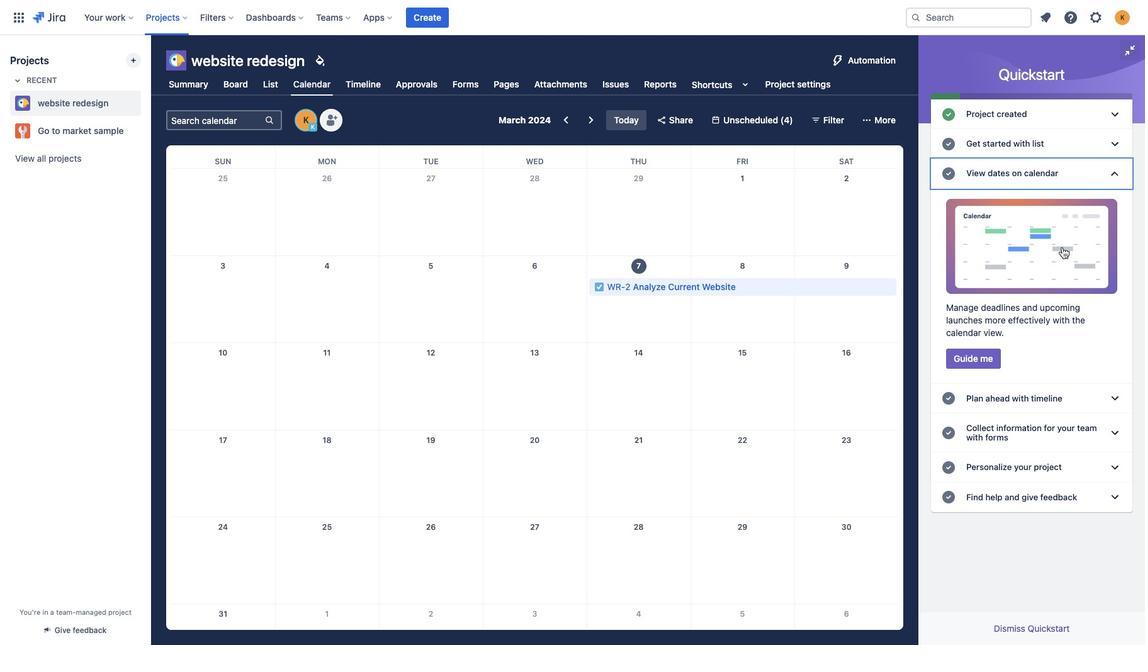 Task type: locate. For each thing, give the bounding box(es) containing it.
1 vertical spatial 6
[[845, 610, 850, 619]]

1 horizontal spatial 2
[[626, 281, 631, 292]]

1 vertical spatial calendar
[[947, 327, 982, 338]]

5 for rightmost 5 link
[[741, 610, 745, 619]]

issues
[[603, 79, 629, 89]]

6 row from the top
[[171, 517, 899, 605]]

row containing wr-2
[[171, 256, 899, 343]]

checked image inside project created dropdown button
[[942, 107, 957, 122]]

collect information for your team with forms button
[[932, 414, 1133, 453]]

2 vertical spatial checked image
[[942, 426, 957, 441]]

projects
[[49, 153, 82, 164]]

checked image inside plan ahead with timeline dropdown button
[[942, 391, 957, 406]]

0 vertical spatial 6 link
[[525, 256, 545, 276]]

checked image left collect
[[942, 426, 957, 441]]

0 horizontal spatial 6
[[533, 261, 538, 271]]

1 vertical spatial add to starred image
[[137, 123, 152, 139]]

projects inside popup button
[[146, 12, 180, 22]]

0 vertical spatial 5 link
[[421, 256, 441, 276]]

2 row from the top
[[171, 169, 899, 256]]

march 2024
[[499, 115, 551, 125]]

2024
[[528, 115, 551, 125]]

1 vertical spatial your
[[1015, 463, 1032, 473]]

0 vertical spatial 1 link
[[733, 169, 753, 189]]

1 horizontal spatial 3
[[533, 610, 538, 619]]

give feedback
[[55, 626, 107, 636]]

1 vertical spatial 3
[[533, 610, 538, 619]]

chevron image inside project created dropdown button
[[1108, 107, 1123, 122]]

settings image
[[1089, 10, 1104, 25]]

1 checked image from the top
[[942, 137, 957, 152]]

0 horizontal spatial 1
[[325, 610, 329, 619]]

your up find help and give feedback
[[1015, 463, 1032, 473]]

chevron image for project created
[[1108, 107, 1123, 122]]

1 checked image from the top
[[942, 107, 957, 122]]

summary
[[169, 79, 208, 89]]

row
[[171, 146, 899, 168], [171, 169, 899, 256], [171, 256, 899, 343], [171, 343, 899, 430], [171, 430, 899, 517], [171, 517, 899, 605], [171, 605, 899, 646]]

website redesign up market
[[38, 98, 109, 108]]

your right for
[[1058, 423, 1076, 433]]

manage
[[947, 302, 979, 313]]

unscheduled image
[[711, 115, 721, 125]]

the
[[1073, 315, 1086, 325]]

help image
[[1064, 10, 1079, 25]]

1 horizontal spatial 28 link
[[629, 518, 649, 538]]

0 horizontal spatial 26 link
[[317, 169, 337, 189]]

2 chevron image from the top
[[1108, 137, 1123, 152]]

your inside dropdown button
[[1015, 463, 1032, 473]]

0 horizontal spatial 27 link
[[421, 169, 441, 189]]

0 vertical spatial view
[[15, 153, 35, 164]]

row containing 17
[[171, 430, 899, 517]]

1 row from the top
[[171, 146, 899, 168]]

create project image
[[128, 55, 139, 66]]

1 horizontal spatial 29 link
[[733, 518, 753, 538]]

project up get on the top right of the page
[[967, 109, 995, 119]]

2 checked image from the top
[[942, 166, 957, 181]]

your work
[[84, 12, 126, 22]]

redesign up list
[[247, 52, 305, 69]]

projects up recent
[[10, 55, 49, 66]]

15
[[739, 348, 747, 358]]

1 vertical spatial 4
[[636, 610, 642, 619]]

19
[[427, 436, 436, 445]]

today
[[614, 115, 639, 125]]

checked image left plan
[[942, 391, 957, 406]]

thu link
[[628, 146, 650, 168]]

4 row from the top
[[171, 343, 899, 430]]

0 horizontal spatial 5
[[429, 261, 434, 271]]

1 horizontal spatial 4
[[636, 610, 642, 619]]

checked image inside view dates on calendar dropdown button
[[942, 166, 957, 181]]

1 horizontal spatial your
[[1058, 423, 1076, 433]]

0 vertical spatial your
[[1058, 423, 1076, 433]]

feedback down managed at left bottom
[[73, 626, 107, 636]]

calendar
[[1025, 168, 1059, 179], [947, 327, 982, 338]]

20
[[530, 436, 540, 445]]

3 row from the top
[[171, 256, 899, 343]]

1 vertical spatial 27 link
[[525, 518, 545, 538]]

apps button
[[360, 7, 397, 27]]

1 vertical spatial quickstart
[[1028, 624, 1070, 634]]

add to starred image right the sample
[[137, 123, 152, 139]]

1 horizontal spatial 1 link
[[733, 169, 753, 189]]

12 link
[[421, 343, 441, 364]]

1 vertical spatial 4 link
[[629, 605, 649, 625]]

6 for right '6' link
[[845, 610, 850, 619]]

view left the dates
[[967, 168, 986, 179]]

row containing 25
[[171, 169, 899, 256]]

1 horizontal spatial 3 link
[[525, 605, 545, 625]]

next month image
[[584, 113, 599, 128]]

0 horizontal spatial feedback
[[73, 626, 107, 636]]

1 vertical spatial 26
[[426, 523, 436, 532]]

0 vertical spatial 26
[[322, 174, 332, 183]]

checked image inside get started with list dropdown button
[[942, 137, 957, 152]]

checked image
[[942, 107, 957, 122], [942, 391, 957, 406], [942, 426, 957, 441]]

website down recent
[[38, 98, 70, 108]]

1 horizontal spatial 29
[[738, 523, 748, 532]]

view all projects link
[[10, 147, 141, 170]]

dismiss quickstart
[[994, 624, 1070, 634]]

1 vertical spatial 25
[[322, 523, 332, 532]]

help
[[986, 492, 1003, 502]]

guide me
[[954, 353, 994, 364]]

project
[[1035, 463, 1063, 473], [108, 608, 132, 617]]

banner
[[0, 0, 1146, 35]]

0 vertical spatial website
[[191, 52, 244, 69]]

and
[[1023, 302, 1038, 313], [1005, 492, 1020, 502]]

1 horizontal spatial project
[[967, 109, 995, 119]]

with inside dropdown button
[[1014, 139, 1031, 149]]

jira image
[[33, 10, 65, 25], [33, 10, 65, 25]]

wr-
[[608, 281, 626, 292]]

project up find help and give feedback dropdown button
[[1035, 463, 1063, 473]]

2 add to starred image from the top
[[137, 123, 152, 139]]

forms link
[[450, 73, 482, 96]]

1 vertical spatial 5
[[741, 610, 745, 619]]

sat
[[840, 157, 854, 166]]

1 horizontal spatial 26 link
[[421, 518, 441, 538]]

checked image left the dates
[[942, 166, 957, 181]]

to
[[52, 125, 60, 136]]

0 vertical spatial add to starred image
[[137, 96, 152, 111]]

1 horizontal spatial 2 link
[[837, 169, 857, 189]]

1 vertical spatial 28
[[634, 523, 644, 532]]

0 horizontal spatial website
[[38, 98, 70, 108]]

with left list
[[1014, 139, 1031, 149]]

and for upcoming
[[1023, 302, 1038, 313]]

chevron image inside collect information for your team with forms dropdown button
[[1108, 426, 1123, 441]]

quickstart right dismiss
[[1028, 624, 1070, 634]]

1 vertical spatial 1
[[325, 610, 329, 619]]

with inside the collect information for your team with forms
[[967, 433, 984, 443]]

timeline
[[346, 79, 381, 89]]

dismiss quickstart link
[[994, 624, 1070, 634]]

list
[[1033, 139, 1045, 149]]

project right managed at left bottom
[[108, 608, 132, 617]]

website redesign up the board
[[191, 52, 305, 69]]

1 vertical spatial 26 link
[[421, 518, 441, 538]]

checked image inside collect information for your team with forms dropdown button
[[942, 426, 957, 441]]

apps
[[363, 12, 385, 22]]

17 link
[[213, 431, 233, 451]]

0 horizontal spatial view
[[15, 153, 35, 164]]

add to starred image
[[137, 96, 152, 111], [137, 123, 152, 139]]

redesign up 'go to market sample'
[[72, 98, 109, 108]]

unscheduled (4) button
[[706, 110, 801, 130]]

31 link
[[213, 605, 233, 625]]

0 horizontal spatial 29 link
[[629, 169, 649, 189]]

10
[[219, 348, 228, 358]]

14
[[635, 348, 643, 358]]

1 vertical spatial 3 link
[[525, 605, 545, 625]]

set project background image
[[313, 53, 328, 68]]

30
[[842, 523, 852, 532]]

0 horizontal spatial website redesign
[[38, 98, 109, 108]]

2 link
[[837, 169, 857, 189], [421, 605, 441, 625]]

0 vertical spatial 6
[[533, 261, 538, 271]]

in
[[42, 608, 48, 617]]

website up the board
[[191, 52, 244, 69]]

checked image left personalize
[[942, 460, 957, 476]]

0 horizontal spatial 3
[[221, 261, 226, 271]]

1 horizontal spatial 6 link
[[837, 605, 857, 625]]

13
[[531, 348, 539, 358]]

0 vertical spatial 4
[[325, 261, 330, 271]]

minimize image
[[1123, 43, 1138, 58]]

2 vertical spatial 2
[[429, 610, 434, 619]]

with left the forms
[[967, 433, 984, 443]]

checked image left find
[[942, 490, 957, 505]]

tab list
[[159, 73, 841, 96]]

wed
[[526, 157, 544, 166]]

1 vertical spatial projects
[[10, 55, 49, 66]]

quickstart up project created dropdown button
[[999, 66, 1065, 83]]

1 vertical spatial project
[[967, 109, 995, 119]]

2 checked image from the top
[[942, 391, 957, 406]]

forms
[[453, 79, 479, 89]]

2 horizontal spatial 2
[[845, 174, 849, 183]]

chevron image for get started with list
[[1108, 137, 1123, 152]]

Search field
[[906, 7, 1032, 27]]

calendar inside dropdown button
[[1025, 168, 1059, 179]]

19 link
[[421, 431, 441, 451]]

5 row from the top
[[171, 430, 899, 517]]

sun link
[[212, 146, 234, 168]]

information
[[997, 423, 1042, 433]]

1 horizontal spatial 5 link
[[733, 605, 753, 625]]

0 horizontal spatial 27
[[427, 174, 436, 183]]

chevron image for collect information for your team with forms
[[1108, 426, 1123, 441]]

checked image
[[942, 137, 957, 152], [942, 166, 957, 181], [942, 460, 957, 476], [942, 490, 957, 505]]

attachments link
[[532, 73, 590, 96]]

view dates on calendar button
[[932, 159, 1133, 189]]

your
[[1058, 423, 1076, 433], [1015, 463, 1032, 473]]

add to starred image down sidebar navigation icon
[[137, 96, 152, 111]]

wed link
[[524, 146, 546, 168]]

7 chevron image from the top
[[1108, 490, 1123, 505]]

sat link
[[837, 146, 857, 168]]

1 horizontal spatial view
[[967, 168, 986, 179]]

1 for the bottommost 1 link
[[325, 610, 329, 619]]

created
[[997, 109, 1028, 119]]

1 add to starred image from the top
[[137, 96, 152, 111]]

feedback inside dropdown button
[[1041, 492, 1078, 502]]

launches
[[947, 315, 983, 325]]

grid containing wr-2
[[171, 146, 899, 646]]

0 horizontal spatial 4
[[325, 261, 330, 271]]

board link
[[221, 73, 251, 96]]

find help and give feedback button
[[932, 483, 1133, 513]]

1 horizontal spatial and
[[1023, 302, 1038, 313]]

1 vertical spatial checked image
[[942, 391, 957, 406]]

chevron image inside plan ahead with timeline dropdown button
[[1108, 391, 1123, 406]]

with down the upcoming
[[1053, 315, 1070, 325]]

march
[[499, 115, 526, 125]]

0 vertical spatial 1
[[741, 174, 745, 183]]

checked image for collect
[[942, 426, 957, 441]]

24
[[218, 523, 228, 532]]

0 vertical spatial project
[[1035, 463, 1063, 473]]

0 horizontal spatial 1 link
[[317, 605, 337, 625]]

calendar down launches
[[947, 327, 982, 338]]

4 checked image from the top
[[942, 490, 957, 505]]

automation button
[[826, 50, 904, 71]]

checked image inside find help and give feedback dropdown button
[[942, 490, 957, 505]]

view left all
[[15, 153, 35, 164]]

6 chevron image from the top
[[1108, 460, 1123, 476]]

project inside dropdown button
[[1035, 463, 1063, 473]]

grid
[[171, 146, 899, 646]]

4 chevron image from the top
[[1108, 391, 1123, 406]]

checked image inside personalize your project dropdown button
[[942, 460, 957, 476]]

add to starred image for website redesign
[[137, 96, 152, 111]]

calendar right on
[[1025, 168, 1059, 179]]

search image
[[911, 12, 922, 22]]

checked image left get on the top right of the page
[[942, 137, 957, 152]]

1 vertical spatial 2 link
[[421, 605, 441, 625]]

chevron image
[[1108, 107, 1123, 122], [1108, 137, 1123, 152], [1108, 166, 1123, 181], [1108, 391, 1123, 406], [1108, 426, 1123, 441], [1108, 460, 1123, 476], [1108, 490, 1123, 505]]

0 horizontal spatial 3 link
[[213, 256, 233, 276]]

1 vertical spatial 27
[[530, 523, 540, 532]]

and up the 'effectively'
[[1023, 302, 1038, 313]]

ahead
[[986, 393, 1010, 404]]

0 horizontal spatial 2
[[429, 610, 434, 619]]

1 horizontal spatial 1
[[741, 174, 745, 183]]

1 vertical spatial website redesign
[[38, 98, 109, 108]]

0 vertical spatial 29 link
[[629, 169, 649, 189]]

27 link
[[421, 169, 441, 189], [525, 518, 545, 538]]

0 horizontal spatial calendar
[[947, 327, 982, 338]]

pages link
[[492, 73, 522, 96]]

website redesign link
[[10, 91, 136, 116]]

1 chevron image from the top
[[1108, 107, 1123, 122]]

3 checked image from the top
[[942, 426, 957, 441]]

team-
[[56, 608, 76, 617]]

tue
[[424, 157, 439, 166]]

project left settings
[[766, 79, 795, 89]]

7 link
[[629, 256, 649, 276]]

progress bar
[[932, 93, 1133, 100]]

your profile and settings image
[[1116, 10, 1131, 25]]

chevron image for find help and give feedback
[[1108, 490, 1123, 505]]

0 vertical spatial 3 link
[[213, 256, 233, 276]]

website redesign
[[191, 52, 305, 69], [38, 98, 109, 108]]

0 horizontal spatial 25 link
[[213, 169, 233, 189]]

1 vertical spatial 5 link
[[733, 605, 753, 625]]

checked image left project created
[[942, 107, 957, 122]]

tue link
[[421, 146, 441, 168]]

projects right the work
[[146, 12, 180, 22]]

view inside dropdown button
[[967, 168, 986, 179]]

17
[[219, 436, 227, 445]]

teams button
[[312, 7, 356, 27]]

28
[[530, 174, 540, 183], [634, 523, 644, 532]]

0 horizontal spatial 25
[[218, 174, 228, 183]]

feedback right give at the right of the page
[[1041, 492, 1078, 502]]

3 chevron image from the top
[[1108, 166, 1123, 181]]

15 link
[[733, 343, 753, 364]]

approvals link
[[394, 73, 440, 96]]

0 vertical spatial 28
[[530, 174, 540, 183]]

0 vertical spatial 2 link
[[837, 169, 857, 189]]

1 horizontal spatial 26
[[426, 523, 436, 532]]

0 vertical spatial project
[[766, 79, 795, 89]]

and inside dropdown button
[[1005, 492, 1020, 502]]

collect
[[967, 423, 995, 433]]

6
[[533, 261, 538, 271], [845, 610, 850, 619]]

unscheduled
[[724, 115, 779, 125]]

sun
[[215, 157, 231, 166]]

chevron image for view dates on calendar
[[1108, 166, 1123, 181]]

0 horizontal spatial redesign
[[72, 98, 109, 108]]

7 row from the top
[[171, 605, 899, 646]]

and left give at the right of the page
[[1005, 492, 1020, 502]]

25 link
[[213, 169, 233, 189], [317, 518, 337, 538]]

30 link
[[837, 518, 857, 538]]

project settings
[[766, 79, 831, 89]]

project inside dropdown button
[[967, 109, 995, 119]]

your inside the collect information for your team with forms
[[1058, 423, 1076, 433]]

8
[[740, 261, 746, 271]]

4 for 4 link to the top
[[325, 261, 330, 271]]

5 chevron image from the top
[[1108, 426, 1123, 441]]

28 for bottommost "28" link
[[634, 523, 644, 532]]

3 checked image from the top
[[942, 460, 957, 476]]

and for give
[[1005, 492, 1020, 502]]

projects
[[146, 12, 180, 22], [10, 55, 49, 66]]

with right ahead
[[1013, 393, 1029, 404]]

1 horizontal spatial feedback
[[1041, 492, 1078, 502]]

1
[[741, 174, 745, 183], [325, 610, 329, 619]]

0 horizontal spatial 26
[[322, 174, 332, 183]]

and inside manage deadlines and upcoming launches more effectively with the calendar view.
[[1023, 302, 1038, 313]]

checked image for personalize
[[942, 460, 957, 476]]

fri
[[737, 157, 749, 166]]



Task type: describe. For each thing, give the bounding box(es) containing it.
add to starred image for go to market sample
[[137, 123, 152, 139]]

feedback inside button
[[73, 626, 107, 636]]

go
[[38, 125, 50, 136]]

21 link
[[629, 431, 649, 451]]

pages
[[494, 79, 519, 89]]

checked image for get
[[942, 137, 957, 152]]

dates
[[988, 168, 1010, 179]]

started
[[983, 139, 1012, 149]]

0 horizontal spatial 29
[[634, 174, 644, 183]]

automation image
[[831, 53, 846, 68]]

add people image
[[324, 113, 339, 128]]

filter
[[824, 115, 845, 125]]

dashboards
[[246, 12, 296, 22]]

on
[[1013, 168, 1022, 179]]

thu
[[631, 157, 647, 166]]

1 vertical spatial 28 link
[[629, 518, 649, 538]]

Search calendar text field
[[168, 111, 263, 129]]

14 link
[[629, 343, 649, 364]]

notifications image
[[1039, 10, 1054, 25]]

current
[[668, 281, 700, 292]]

0 vertical spatial 25
[[218, 174, 228, 183]]

get started with list
[[967, 139, 1045, 149]]

0 vertical spatial quickstart
[[999, 66, 1065, 83]]

0 horizontal spatial 28 link
[[525, 169, 545, 189]]

4 for the bottom 4 link
[[636, 610, 642, 619]]

0 vertical spatial 4 link
[[317, 256, 337, 276]]

10 link
[[213, 343, 233, 364]]

21
[[635, 436, 643, 445]]

view.
[[984, 327, 1005, 338]]

row containing 24
[[171, 517, 899, 605]]

more
[[986, 315, 1006, 325]]

18
[[323, 436, 332, 445]]

row containing sun
[[171, 146, 899, 168]]

wr-2 analyze current website
[[608, 281, 736, 292]]

approvals
[[396, 79, 438, 89]]

all
[[37, 153, 46, 164]]

1 horizontal spatial 27
[[530, 523, 540, 532]]

8 link
[[733, 256, 753, 276]]

share button
[[652, 110, 701, 130]]

board
[[223, 79, 248, 89]]

18 link
[[317, 431, 337, 451]]

24 link
[[213, 518, 233, 538]]

reports
[[644, 79, 677, 89]]

dashboards button
[[242, 7, 309, 27]]

list
[[263, 79, 278, 89]]

with inside dropdown button
[[1013, 393, 1029, 404]]

tab list containing calendar
[[159, 73, 841, 96]]

attachments
[[535, 79, 588, 89]]

reports link
[[642, 73, 680, 96]]

22 link
[[733, 431, 753, 451]]

personalize your project button
[[932, 453, 1133, 483]]

collect information for your team with forms
[[967, 423, 1098, 443]]

0 vertical spatial 27
[[427, 174, 436, 183]]

23
[[842, 436, 852, 445]]

(4)
[[781, 115, 793, 125]]

chevron image for personalize your project
[[1108, 460, 1123, 476]]

calendar
[[293, 79, 331, 89]]

checked image for project
[[942, 107, 957, 122]]

20 link
[[525, 431, 545, 451]]

upcoming
[[1041, 302, 1081, 313]]

collapse recent projects image
[[10, 73, 25, 88]]

shortcuts
[[692, 79, 733, 90]]

1 vertical spatial 29 link
[[733, 518, 753, 538]]

primary element
[[8, 0, 896, 35]]

deadlines
[[982, 302, 1021, 313]]

timeline link
[[343, 73, 384, 96]]

0 horizontal spatial 6 link
[[525, 256, 545, 276]]

view all projects
[[15, 153, 82, 164]]

summary link
[[166, 73, 211, 96]]

personalize your project
[[967, 463, 1063, 473]]

0 vertical spatial 27 link
[[421, 169, 441, 189]]

timeline
[[1032, 393, 1063, 404]]

1 vertical spatial 25 link
[[317, 518, 337, 538]]

1 vertical spatial website
[[38, 98, 70, 108]]

row containing 10
[[171, 343, 899, 430]]

9 link
[[837, 256, 857, 276]]

calendar inside manage deadlines and upcoming launches more effectively with the calendar view.
[[947, 327, 982, 338]]

22
[[738, 436, 748, 445]]

with inside manage deadlines and upcoming launches more effectively with the calendar view.
[[1053, 315, 1070, 325]]

view for view all projects
[[15, 153, 35, 164]]

more
[[875, 115, 896, 125]]

previous month image
[[559, 113, 574, 128]]

checked image for find
[[942, 490, 957, 505]]

0 horizontal spatial projects
[[10, 55, 49, 66]]

11
[[323, 348, 331, 358]]

banner containing your work
[[0, 0, 1146, 35]]

plan ahead with timeline
[[967, 393, 1063, 404]]

project for project created
[[967, 109, 995, 119]]

create button
[[406, 7, 449, 27]]

mon link
[[315, 146, 339, 168]]

0 vertical spatial 25 link
[[213, 169, 233, 189]]

website
[[703, 281, 736, 292]]

1 horizontal spatial 27 link
[[525, 518, 545, 538]]

guide
[[954, 353, 979, 364]]

checked image for view
[[942, 166, 957, 181]]

1 vertical spatial 2
[[626, 281, 631, 292]]

me
[[981, 353, 994, 364]]

more button
[[857, 110, 904, 130]]

23 link
[[837, 431, 857, 451]]

project settings link
[[763, 73, 834, 96]]

checked image for plan
[[942, 391, 957, 406]]

16
[[843, 348, 851, 358]]

28 for "28" link to the left
[[530, 174, 540, 183]]

1 horizontal spatial 25
[[322, 523, 332, 532]]

31
[[219, 610, 227, 619]]

0 horizontal spatial 5 link
[[421, 256, 441, 276]]

0 horizontal spatial 2 link
[[421, 605, 441, 625]]

project created
[[967, 109, 1028, 119]]

filter button
[[806, 110, 852, 130]]

effectively
[[1009, 315, 1051, 325]]

personalize
[[967, 463, 1013, 473]]

manage deadlines and upcoming launches more effectively with the calendar view.
[[947, 302, 1086, 338]]

0 vertical spatial website redesign
[[191, 52, 305, 69]]

1 vertical spatial 1 link
[[317, 605, 337, 625]]

5 for the left 5 link
[[429, 261, 434, 271]]

0 vertical spatial redesign
[[247, 52, 305, 69]]

6 for the left '6' link
[[533, 261, 538, 271]]

unscheduled (4)
[[724, 115, 793, 125]]

settings
[[798, 79, 831, 89]]

chevron image for plan ahead with timeline
[[1108, 391, 1123, 406]]

today button
[[607, 110, 647, 130]]

1 vertical spatial project
[[108, 608, 132, 617]]

for
[[1045, 423, 1056, 433]]

12
[[427, 348, 435, 358]]

view for view dates on calendar
[[967, 168, 986, 179]]

1 horizontal spatial website
[[191, 52, 244, 69]]

0 vertical spatial 3
[[221, 261, 226, 271]]

guide me button
[[947, 349, 1001, 369]]

dismiss
[[994, 624, 1026, 634]]

sidebar navigation image
[[137, 50, 165, 76]]

0 vertical spatial 2
[[845, 174, 849, 183]]

give
[[1022, 492, 1039, 502]]

fri link
[[734, 146, 751, 168]]

row containing 31
[[171, 605, 899, 646]]

filters
[[200, 12, 226, 22]]

project for project settings
[[766, 79, 795, 89]]

appswitcher icon image
[[11, 10, 26, 25]]

list link
[[261, 73, 281, 96]]

team
[[1078, 423, 1098, 433]]

1 for 1 link to the top
[[741, 174, 745, 183]]



Task type: vqa. For each thing, say whether or not it's contained in the screenshot.


